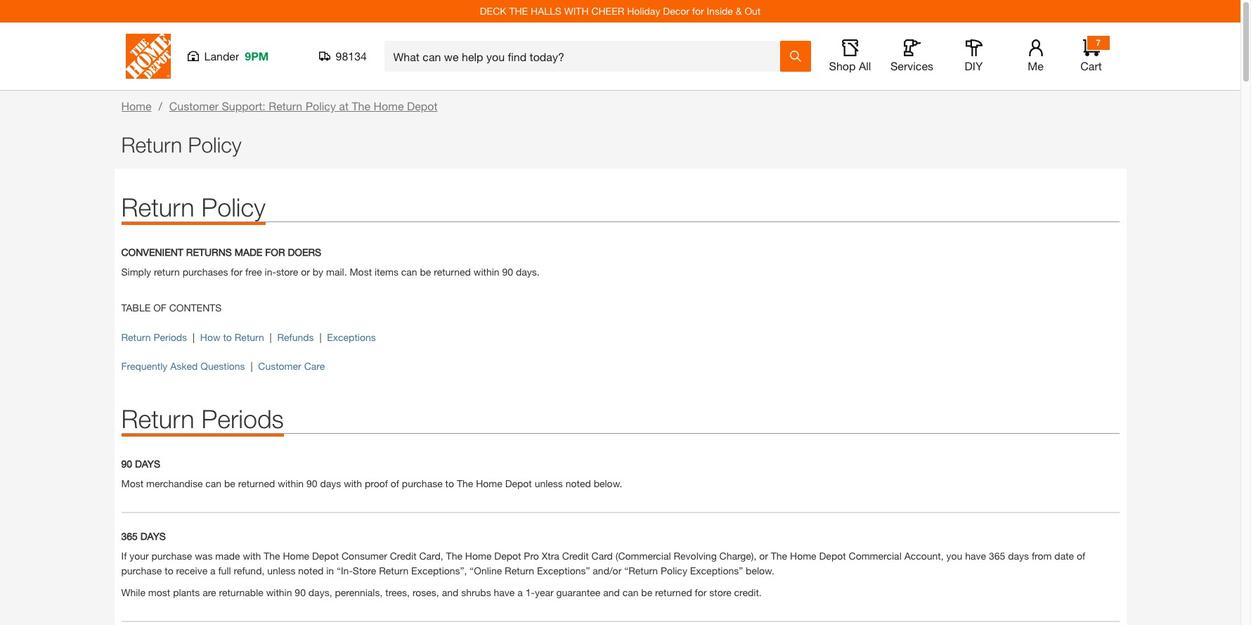 Task type: vqa. For each thing, say whether or not it's contained in the screenshot.
date
yes



Task type: locate. For each thing, give the bounding box(es) containing it.
of right proof
[[391, 478, 399, 489]]

most
[[350, 266, 372, 278], [121, 478, 144, 489]]

1 vertical spatial have
[[494, 587, 515, 598]]

0 vertical spatial be
[[420, 266, 431, 278]]

can
[[401, 266, 418, 278], [206, 478, 222, 489], [623, 587, 639, 598]]

doers
[[288, 246, 322, 258]]

returnable
[[219, 587, 264, 598]]

me
[[1028, 59, 1044, 72]]

0 horizontal spatial with
[[243, 550, 261, 562]]

return
[[269, 99, 303, 113], [121, 132, 182, 157], [121, 192, 194, 222], [121, 331, 151, 343], [235, 331, 264, 343], [121, 404, 194, 434], [379, 565, 409, 577], [505, 565, 535, 577]]

a inside if your purchase was made with the home depot consumer credit card, the home depot pro xtra credit card (commercial revolving charge), or the home depot commercial account, you have 365 days from date of purchase to receive a full refund, unless noted in "in-store return exceptions", "online return exceptions" and/or "return policy exceptions" below.
[[210, 565, 216, 577]]

0 vertical spatial 365
[[121, 530, 138, 542]]

0 vertical spatial or
[[301, 266, 310, 278]]

store left credit.
[[710, 587, 732, 598]]

a
[[210, 565, 216, 577], [518, 587, 523, 598]]

a left full
[[210, 565, 216, 577]]

0 horizontal spatial days
[[320, 478, 341, 489]]

0 vertical spatial store
[[276, 266, 298, 278]]

1 horizontal spatial below.
[[746, 565, 775, 577]]

year
[[535, 587, 554, 598]]

0 vertical spatial a
[[210, 565, 216, 577]]

1 vertical spatial store
[[710, 587, 732, 598]]

out
[[745, 5, 761, 17]]

of
[[391, 478, 399, 489], [1078, 550, 1086, 562]]

shrubs
[[462, 587, 491, 598]]

2 and from the left
[[604, 587, 620, 598]]

at
[[339, 99, 349, 113]]

unless inside if your purchase was made with the home depot consumer credit card, the home depot pro xtra credit card (commercial revolving charge), or the home depot commercial account, you have 365 days from date of purchase to receive a full refund, unless noted in "in-store return exceptions", "online return exceptions" and/or "return policy exceptions" below.
[[267, 565, 296, 577]]

for down revolving
[[695, 587, 707, 598]]

and/or
[[593, 565, 622, 577]]

365 right you
[[990, 550, 1006, 562]]

2 vertical spatial to
[[165, 565, 174, 577]]

98134
[[336, 49, 367, 63]]

convenient
[[121, 246, 184, 258]]

decor
[[663, 5, 690, 17]]

your
[[130, 550, 149, 562]]

0 horizontal spatial be
[[224, 478, 236, 489]]

purchase down your
[[121, 565, 162, 577]]

be down "return
[[642, 587, 653, 598]]

store
[[353, 565, 377, 577]]

or left the by
[[301, 266, 310, 278]]

cart
[[1081, 59, 1103, 72]]

if your purchase was made with the home depot consumer credit card, the home depot pro xtra credit card (commercial revolving charge), or the home depot commercial account, you have 365 days from date of purchase to receive a full refund, unless noted in "in-store return exceptions", "online return exceptions" and/or "return policy exceptions" below.
[[121, 550, 1086, 577]]

0 vertical spatial days
[[320, 478, 341, 489]]

1 horizontal spatial days
[[1009, 550, 1030, 562]]

days left from
[[1009, 550, 1030, 562]]

0 horizontal spatial unless
[[267, 565, 296, 577]]

lander 9pm
[[204, 49, 269, 63]]

trees,
[[386, 587, 410, 598]]

1 horizontal spatial periods
[[202, 404, 284, 434]]

have left 1-
[[494, 587, 515, 598]]

1 horizontal spatial with
[[344, 478, 362, 489]]

be right merchandise at left
[[224, 478, 236, 489]]

can right merchandise at left
[[206, 478, 222, 489]]

and right roses,
[[442, 587, 459, 598]]

for left free
[[231, 266, 243, 278]]

0 vertical spatial days
[[135, 458, 160, 470]]

days,
[[309, 587, 332, 598]]

with
[[565, 5, 589, 17]]

diy
[[965, 59, 984, 72]]

depot
[[407, 99, 438, 113], [505, 478, 532, 489], [312, 550, 339, 562], [495, 550, 522, 562], [820, 550, 847, 562]]

2 vertical spatial purchase
[[121, 565, 162, 577]]

be right items at the top of page
[[420, 266, 431, 278]]

| left how
[[193, 331, 195, 343]]

0 vertical spatial purchase
[[402, 478, 443, 489]]

0 horizontal spatial a
[[210, 565, 216, 577]]

simply return purchases for free in-store or by mail. most items can be returned within 90 days.
[[121, 266, 545, 278]]

1 vertical spatial a
[[518, 587, 523, 598]]

2 vertical spatial be
[[642, 587, 653, 598]]

"online
[[470, 565, 502, 577]]

services button
[[890, 39, 935, 73]]

1 vertical spatial return policy
[[121, 192, 266, 222]]

0 vertical spatial have
[[966, 550, 987, 562]]

7
[[1097, 37, 1101, 48]]

return up 90 days
[[121, 404, 194, 434]]

0 horizontal spatial of
[[391, 478, 399, 489]]

1 vertical spatial below.
[[746, 565, 775, 577]]

days up merchandise at left
[[135, 458, 160, 470]]

me button
[[1014, 39, 1059, 73]]

and down and/or
[[604, 587, 620, 598]]

return up trees, on the bottom of page
[[379, 565, 409, 577]]

0 vertical spatial noted
[[566, 478, 591, 489]]

below. inside if your purchase was made with the home depot consumer credit card, the home depot pro xtra credit card (commercial revolving charge), or the home depot commercial account, you have 365 days from date of purchase to receive a full refund, unless noted in "in-store return exceptions", "online return exceptions" and/or "return policy exceptions" below.
[[746, 565, 775, 577]]

date
[[1055, 550, 1075, 562]]

"in-
[[337, 565, 353, 577]]

2 horizontal spatial can
[[623, 587, 639, 598]]

policy left at
[[306, 99, 336, 113]]

0 horizontal spatial most
[[121, 478, 144, 489]]

1 vertical spatial days
[[1009, 550, 1030, 562]]

days left proof
[[320, 478, 341, 489]]

to inside if your purchase was made with the home depot consumer credit card, the home depot pro xtra credit card (commercial revolving charge), or the home depot commercial account, you have 365 days from date of purchase to receive a full refund, unless noted in "in-store return exceptions", "online return exceptions" and/or "return policy exceptions" below.
[[165, 565, 174, 577]]

1 horizontal spatial credit
[[563, 550, 589, 562]]

the home depot logo image
[[126, 34, 171, 79]]

0 vertical spatial can
[[401, 266, 418, 278]]

charge),
[[720, 550, 757, 562]]

1 horizontal spatial have
[[966, 550, 987, 562]]

1 vertical spatial or
[[760, 550, 769, 562]]

exceptions"
[[537, 565, 590, 577], [691, 565, 744, 577]]

0 horizontal spatial to
[[165, 565, 174, 577]]

0 vertical spatial returned
[[434, 266, 471, 278]]

return up frequently asked questions | customer care in the bottom of the page
[[235, 331, 264, 343]]

for
[[265, 246, 285, 258]]

to
[[223, 331, 232, 343], [446, 478, 454, 489], [165, 565, 174, 577]]

0 vertical spatial return policy
[[121, 132, 242, 157]]

1 vertical spatial noted
[[298, 565, 324, 577]]

1 horizontal spatial most
[[350, 266, 372, 278]]

customer
[[169, 99, 219, 113], [258, 360, 302, 372]]

return
[[154, 266, 180, 278]]

full
[[218, 565, 231, 577]]

2 vertical spatial can
[[623, 587, 639, 598]]

and
[[442, 587, 459, 598], [604, 587, 620, 598]]

1 horizontal spatial noted
[[566, 478, 591, 489]]

0 horizontal spatial periods
[[154, 331, 187, 343]]

refunds
[[277, 331, 314, 343]]

customer care link
[[258, 360, 325, 372]]

365 up if
[[121, 530, 138, 542]]

credit right xtra
[[563, 550, 589, 562]]

a left 1-
[[518, 587, 523, 598]]

table
[[121, 302, 151, 314]]

noted inside if your purchase was made with the home depot consumer credit card, the home depot pro xtra credit card (commercial revolving charge), or the home depot commercial account, you have 365 days from date of purchase to receive a full refund, unless noted in "in-store return exceptions", "online return exceptions" and/or "return policy exceptions" below.
[[298, 565, 324, 577]]

days for 365 days
[[140, 530, 166, 542]]

0 horizontal spatial 365
[[121, 530, 138, 542]]

1 vertical spatial to
[[446, 478, 454, 489]]

proof
[[365, 478, 388, 489]]

for
[[693, 5, 704, 17], [231, 266, 243, 278], [695, 587, 707, 598]]

exceptions" down xtra
[[537, 565, 590, 577]]

0 vertical spatial within
[[474, 266, 500, 278]]

2 vertical spatial within
[[266, 587, 292, 598]]

1 vertical spatial with
[[243, 550, 261, 562]]

of inside if your purchase was made with the home depot consumer credit card, the home depot pro xtra credit card (commercial revolving charge), or the home depot commercial account, you have 365 days from date of purchase to receive a full refund, unless noted in "in-store return exceptions", "online return exceptions" and/or "return policy exceptions" below.
[[1078, 550, 1086, 562]]

1 horizontal spatial customer
[[258, 360, 302, 372]]

"return
[[625, 565, 658, 577]]

1 horizontal spatial 365
[[990, 550, 1006, 562]]

return policy up returns
[[121, 192, 266, 222]]

0 vertical spatial most
[[350, 266, 372, 278]]

purchase right proof
[[402, 478, 443, 489]]

perennials,
[[335, 587, 383, 598]]

frequently asked questions | customer care
[[121, 360, 325, 372]]

of right date
[[1078, 550, 1086, 562]]

made
[[235, 246, 263, 258]]

0 horizontal spatial returned
[[238, 478, 275, 489]]

90 days
[[121, 458, 160, 470]]

within for with
[[278, 478, 304, 489]]

1 horizontal spatial store
[[710, 587, 732, 598]]

while
[[121, 587, 146, 598]]

return down pro
[[505, 565, 535, 577]]

0 vertical spatial periods
[[154, 331, 187, 343]]

1 vertical spatial of
[[1078, 550, 1086, 562]]

can right items at the top of page
[[401, 266, 418, 278]]

&
[[736, 5, 742, 17]]

credit left the card,
[[390, 550, 417, 562]]

0 horizontal spatial noted
[[298, 565, 324, 577]]

0 horizontal spatial have
[[494, 587, 515, 598]]

return policy down "home" link
[[121, 132, 242, 157]]

1 horizontal spatial or
[[760, 550, 769, 562]]

with up refund,
[[243, 550, 261, 562]]

store down for
[[276, 266, 298, 278]]

purchase up receive
[[152, 550, 192, 562]]

with
[[344, 478, 362, 489], [243, 550, 261, 562]]

within
[[474, 266, 500, 278], [278, 478, 304, 489], [266, 587, 292, 598]]

2 horizontal spatial be
[[642, 587, 653, 598]]

1 and from the left
[[442, 587, 459, 598]]

1 vertical spatial days
[[140, 530, 166, 542]]

| right questions
[[251, 360, 253, 372]]

while most plants are returnable within 90 days, perennials, trees, roses, and shrubs have a 1-year guarantee and can be returned for store credit.
[[121, 587, 762, 598]]

|
[[193, 331, 195, 343], [270, 331, 272, 343], [320, 331, 322, 343], [251, 360, 253, 372]]

1 horizontal spatial and
[[604, 587, 620, 598]]

1 horizontal spatial a
[[518, 587, 523, 598]]

policy
[[306, 99, 336, 113], [188, 132, 242, 157], [202, 192, 266, 222], [661, 565, 688, 577]]

1 vertical spatial within
[[278, 478, 304, 489]]

or right charge),
[[760, 550, 769, 562]]

deck the halls with cheer holiday decor for inside & out link
[[480, 5, 761, 17]]

| left refunds 'link'
[[270, 331, 272, 343]]

1 vertical spatial most
[[121, 478, 144, 489]]

unless
[[535, 478, 563, 489], [267, 565, 296, 577]]

periods for return periods | how to return | refunds | exceptions
[[154, 331, 187, 343]]

policy up convenient returns made for doers at top left
[[202, 192, 266, 222]]

you
[[947, 550, 963, 562]]

(commercial
[[616, 550, 671, 562]]

most down 90 days
[[121, 478, 144, 489]]

2 horizontal spatial returned
[[656, 587, 693, 598]]

days inside if your purchase was made with the home depot consumer credit card, the home depot pro xtra credit card (commercial revolving charge), or the home depot commercial account, you have 365 days from date of purchase to receive a full refund, unless noted in "in-store return exceptions", "online return exceptions" and/or "return policy exceptions" below.
[[1009, 550, 1030, 562]]

return up convenient
[[121, 192, 194, 222]]

customer left support:
[[169, 99, 219, 113]]

items
[[375, 266, 399, 278]]

2 vertical spatial for
[[695, 587, 707, 598]]

policy down support:
[[188, 132, 242, 157]]

exceptions" down charge),
[[691, 565, 744, 577]]

1 horizontal spatial exceptions"
[[691, 565, 744, 577]]

most right mail.
[[350, 266, 372, 278]]

credit
[[390, 550, 417, 562], [563, 550, 589, 562]]

1 vertical spatial 365
[[990, 550, 1006, 562]]

0 horizontal spatial store
[[276, 266, 298, 278]]

0 horizontal spatial exceptions"
[[537, 565, 590, 577]]

0 vertical spatial of
[[391, 478, 399, 489]]

1 vertical spatial unless
[[267, 565, 296, 577]]

for left inside
[[693, 5, 704, 17]]

can down "return
[[623, 587, 639, 598]]

1 vertical spatial periods
[[202, 404, 284, 434]]

return right support:
[[269, 99, 303, 113]]

0 vertical spatial with
[[344, 478, 362, 489]]

have right you
[[966, 550, 987, 562]]

1 horizontal spatial to
[[223, 331, 232, 343]]

0 horizontal spatial credit
[[390, 550, 417, 562]]

days up your
[[140, 530, 166, 542]]

1 horizontal spatial be
[[420, 266, 431, 278]]

periods down table of contents
[[154, 331, 187, 343]]

0 vertical spatial below.
[[594, 478, 623, 489]]

0 horizontal spatial and
[[442, 587, 459, 598]]

What can we help you find today? search field
[[394, 41, 780, 71]]

periods down frequently asked questions | customer care in the bottom of the page
[[202, 404, 284, 434]]

0 horizontal spatial can
[[206, 478, 222, 489]]

was
[[195, 550, 213, 562]]

or
[[301, 266, 310, 278], [760, 550, 769, 562]]

0 horizontal spatial customer
[[169, 99, 219, 113]]

store
[[276, 266, 298, 278], [710, 587, 732, 598]]

customer down refunds 'link'
[[258, 360, 302, 372]]

policy down revolving
[[661, 565, 688, 577]]

1 horizontal spatial unless
[[535, 478, 563, 489]]

1 horizontal spatial of
[[1078, 550, 1086, 562]]

return periods link
[[121, 331, 187, 343]]

return policy
[[121, 132, 242, 157], [121, 192, 266, 222]]

with left proof
[[344, 478, 362, 489]]

days
[[320, 478, 341, 489], [1009, 550, 1030, 562]]



Task type: describe. For each thing, give the bounding box(es) containing it.
have inside if your purchase was made with the home depot consumer credit card, the home depot pro xtra credit card (commercial revolving charge), or the home depot commercial account, you have 365 days from date of purchase to receive a full refund, unless noted in "in-store return exceptions", "online return exceptions" and/or "return policy exceptions" below.
[[966, 550, 987, 562]]

how to return link
[[200, 331, 264, 343]]

days.
[[516, 266, 540, 278]]

frequently
[[121, 360, 168, 372]]

refund,
[[234, 565, 265, 577]]

0 horizontal spatial below.
[[594, 478, 623, 489]]

guarantee
[[557, 587, 601, 598]]

shop all button
[[828, 39, 873, 73]]

in-
[[265, 266, 276, 278]]

lander
[[204, 49, 239, 63]]

2 credit from the left
[[563, 550, 589, 562]]

are
[[203, 587, 216, 598]]

returns
[[186, 246, 232, 258]]

merchandise
[[146, 478, 203, 489]]

table of contents
[[121, 302, 222, 314]]

simply
[[121, 266, 151, 278]]

made
[[215, 550, 240, 562]]

home link
[[121, 99, 152, 113]]

holiday
[[628, 5, 661, 17]]

in
[[327, 565, 334, 577]]

0 vertical spatial unless
[[535, 478, 563, 489]]

9pm
[[245, 49, 269, 63]]

xtra
[[542, 550, 560, 562]]

most merchandise can be returned within 90 days with proof of purchase to the home depot unless noted below.
[[121, 478, 623, 489]]

care
[[304, 360, 325, 372]]

purchases
[[183, 266, 228, 278]]

card,
[[420, 550, 444, 562]]

cheer
[[592, 5, 625, 17]]

1 vertical spatial be
[[224, 478, 236, 489]]

questions
[[201, 360, 245, 372]]

all
[[859, 59, 872, 72]]

deck
[[480, 5, 507, 17]]

periods for return periods
[[202, 404, 284, 434]]

from
[[1032, 550, 1053, 562]]

0 horizontal spatial or
[[301, 266, 310, 278]]

policy inside if your purchase was made with the home depot consumer credit card, the home depot pro xtra credit card (commercial revolving charge), or the home depot commercial account, you have 365 days from date of purchase to receive a full refund, unless noted in "in-store return exceptions", "online return exceptions" and/or "return policy exceptions" below.
[[661, 565, 688, 577]]

1 horizontal spatial returned
[[434, 266, 471, 278]]

customer support: return policy at the home depot link
[[169, 99, 438, 113]]

free
[[246, 266, 262, 278]]

exceptions link
[[327, 331, 376, 343]]

commercial
[[849, 550, 902, 562]]

or inside if your purchase was made with the home depot consumer credit card, the home depot pro xtra credit card (commercial revolving charge), or the home depot commercial account, you have 365 days from date of purchase to receive a full refund, unless noted in "in-store return exceptions", "online return exceptions" and/or "return policy exceptions" below.
[[760, 550, 769, 562]]

most
[[148, 587, 170, 598]]

shop all
[[830, 59, 872, 72]]

1 vertical spatial purchase
[[152, 550, 192, 562]]

0 vertical spatial customer
[[169, 99, 219, 113]]

roses,
[[413, 587, 439, 598]]

1 exceptions" from the left
[[537, 565, 590, 577]]

plants
[[173, 587, 200, 598]]

1 vertical spatial can
[[206, 478, 222, 489]]

1 vertical spatial customer
[[258, 360, 302, 372]]

with inside if your purchase was made with the home depot consumer credit card, the home depot pro xtra credit card (commercial revolving charge), or the home depot commercial account, you have 365 days from date of purchase to receive a full refund, unless noted in "in-store return exceptions", "online return exceptions" and/or "return policy exceptions" below.
[[243, 550, 261, 562]]

inside
[[707, 5, 733, 17]]

98134 button
[[319, 49, 368, 63]]

exceptions
[[327, 331, 376, 343]]

return periods
[[121, 404, 284, 434]]

365 inside if your purchase was made with the home depot consumer credit card, the home depot pro xtra credit card (commercial revolving charge), or the home depot commercial account, you have 365 days from date of purchase to receive a full refund, unless noted in "in-store return exceptions", "online return exceptions" and/or "return policy exceptions" below.
[[990, 550, 1006, 562]]

services
[[891, 59, 934, 72]]

the
[[510, 5, 528, 17]]

if
[[121, 550, 127, 562]]

within for perennials,
[[266, 587, 292, 598]]

1 return policy from the top
[[121, 132, 242, 157]]

2 vertical spatial returned
[[656, 587, 693, 598]]

halls
[[531, 5, 562, 17]]

of
[[153, 302, 167, 314]]

1 horizontal spatial can
[[401, 266, 418, 278]]

1 vertical spatial for
[[231, 266, 243, 278]]

exceptions",
[[412, 565, 467, 577]]

card
[[592, 550, 613, 562]]

asked
[[170, 360, 198, 372]]

| right refunds
[[320, 331, 322, 343]]

diy button
[[952, 39, 997, 73]]

convenient returns made for doers
[[121, 246, 322, 258]]

shop
[[830, 59, 856, 72]]

cart 7
[[1081, 37, 1103, 72]]

contents
[[169, 302, 222, 314]]

customer support: return policy at the home depot
[[169, 99, 438, 113]]

refunds link
[[277, 331, 314, 343]]

frequently asked questions link
[[121, 360, 245, 372]]

how
[[200, 331, 221, 343]]

2 return policy from the top
[[121, 192, 266, 222]]

0 vertical spatial to
[[223, 331, 232, 343]]

365 days
[[121, 530, 166, 542]]

by
[[313, 266, 324, 278]]

days for 90 days
[[135, 458, 160, 470]]

2 horizontal spatial to
[[446, 478, 454, 489]]

revolving
[[674, 550, 717, 562]]

return down "home" link
[[121, 132, 182, 157]]

0 vertical spatial for
[[693, 5, 704, 17]]

1 vertical spatial returned
[[238, 478, 275, 489]]

1-
[[526, 587, 535, 598]]

2 exceptions" from the left
[[691, 565, 744, 577]]

return down table
[[121, 331, 151, 343]]

deck the halls with cheer holiday decor for inside & out
[[480, 5, 761, 17]]

consumer
[[342, 550, 387, 562]]

1 credit from the left
[[390, 550, 417, 562]]



